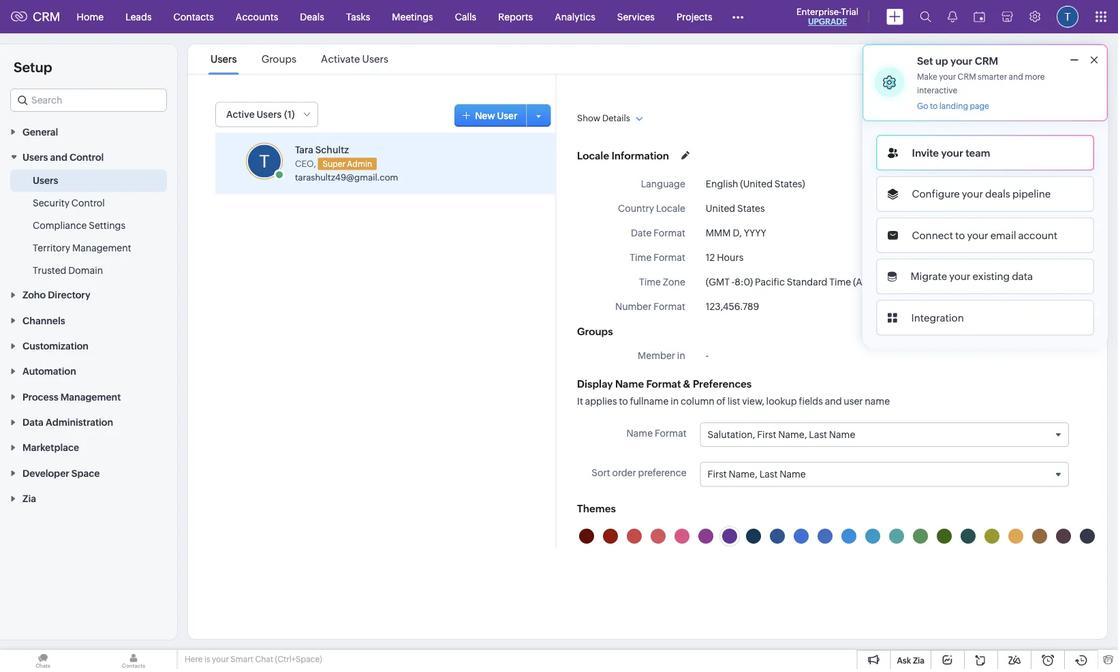 Task type: locate. For each thing, give the bounding box(es) containing it.
0 horizontal spatial last
[[759, 469, 777, 479]]

trusted domain link
[[33, 263, 103, 277]]

2 horizontal spatial and
[[1009, 72, 1023, 81]]

0 vertical spatial last
[[809, 429, 827, 440]]

name, down salutation,
[[728, 469, 757, 479]]

data
[[1012, 270, 1033, 282]]

(america/los_angeles)
[[853, 276, 955, 287]]

crm left smarter
[[958, 72, 976, 81]]

name, down lookup
[[778, 429, 807, 440]]

name inside field
[[779, 469, 805, 479]]

1 vertical spatial crm
[[975, 55, 998, 67]]

member
[[637, 350, 675, 360]]

0 horizontal spatial name,
[[728, 469, 757, 479]]

search element
[[912, 0, 940, 33]]

your
[[950, 55, 973, 67], [939, 72, 956, 81], [941, 147, 963, 159], [962, 188, 983, 200], [967, 229, 988, 241], [949, 270, 970, 282], [212, 655, 229, 664]]

users down general
[[22, 152, 48, 163]]

1 vertical spatial groups
[[577, 325, 613, 337]]

create menu element
[[878, 0, 912, 33]]

your left email at the top right of the page
[[967, 229, 988, 241]]

zoho
[[22, 290, 46, 300]]

last down salutation, first name, last name at bottom
[[759, 469, 777, 479]]

1 vertical spatial in
[[670, 395, 678, 406]]

reports link
[[487, 0, 544, 33]]

smarter
[[978, 72, 1007, 81]]

time left zone
[[639, 276, 660, 287]]

1 vertical spatial management
[[60, 391, 121, 402]]

1 horizontal spatial name,
[[778, 429, 807, 440]]

-
[[731, 276, 734, 287], [705, 350, 708, 360]]

list
[[198, 44, 401, 74]]

in left column
[[670, 395, 678, 406]]

format down fullname
[[654, 428, 686, 438]]

1 vertical spatial and
[[50, 152, 67, 163]]

super
[[323, 159, 345, 168]]

your left team
[[941, 147, 963, 159]]

data administration button
[[0, 409, 177, 434]]

crm
[[33, 10, 60, 24], [975, 55, 998, 67], [958, 72, 976, 81]]

0 horizontal spatial first
[[707, 469, 726, 479]]

in
[[677, 350, 685, 360], [670, 395, 678, 406]]

date format
[[631, 227, 685, 238]]

management inside users and control region
[[72, 242, 131, 253]]

reports
[[498, 11, 533, 22]]

2 vertical spatial and
[[824, 395, 841, 406]]

name inside display name format & preferences it applies to fullname in column of list view, lookup fields and user name
[[615, 377, 644, 389]]

name
[[615, 377, 644, 389], [626, 428, 652, 438], [829, 429, 855, 440], [779, 469, 805, 479]]

your right up
[[950, 55, 973, 67]]

and left more on the right top of page
[[1009, 72, 1023, 81]]

format
[[653, 227, 685, 238], [653, 252, 685, 263], [653, 301, 685, 312], [646, 377, 681, 389], [654, 428, 686, 438]]

first inside field
[[707, 469, 726, 479]]

salutation, first name, last name
[[707, 429, 855, 440]]

management up data administration dropdown button
[[60, 391, 121, 402]]

to right connect
[[955, 229, 965, 241]]

details
[[602, 113, 630, 123]]

name,
[[778, 429, 807, 440], [728, 469, 757, 479]]

go
[[917, 102, 928, 111]]

- right (gmt
[[731, 276, 734, 287]]

and inside display name format & preferences it applies to fullname in column of list view, lookup fields and user name
[[824, 395, 841, 406]]

1 vertical spatial last
[[759, 469, 777, 479]]

to right applies
[[619, 395, 628, 406]]

1 horizontal spatial to
[[930, 102, 938, 111]]

control inside dropdown button
[[69, 152, 104, 163]]

control up compliance settings link
[[71, 197, 105, 208]]

mmm
[[705, 227, 730, 238]]

0 horizontal spatial locale
[[577, 149, 609, 161]]

number format
[[615, 301, 685, 312]]

format inside display name format & preferences it applies to fullname in column of list view, lookup fields and user name
[[646, 377, 681, 389]]

control inside region
[[71, 197, 105, 208]]

zia button
[[0, 485, 177, 511]]

to inside set up your crm make your crm smarter and more interactive go to landing page
[[930, 102, 938, 111]]

time down date
[[629, 252, 651, 263]]

team
[[965, 147, 990, 159]]

management inside dropdown button
[[60, 391, 121, 402]]

0 vertical spatial management
[[72, 242, 131, 253]]

1 vertical spatial locale
[[656, 203, 685, 214]]

zia down developer
[[22, 493, 36, 504]]

space
[[71, 468, 100, 479]]

0 horizontal spatial to
[[619, 395, 628, 406]]

mmm d, yyyy
[[705, 227, 766, 238]]

automation
[[22, 366, 76, 377]]

1 horizontal spatial users link
[[208, 53, 239, 65]]

make
[[917, 72, 937, 81]]

yyyy
[[743, 227, 766, 238]]

12
[[705, 252, 715, 263]]

1 horizontal spatial locale
[[656, 203, 685, 214]]

1 vertical spatial zia
[[913, 656, 925, 665]]

leads link
[[115, 0, 163, 33]]

first
[[757, 429, 776, 440], [707, 469, 726, 479]]

groups inside list
[[261, 53, 296, 65]]

0 horizontal spatial -
[[705, 350, 708, 360]]

data
[[22, 417, 44, 428]]

connect to your email account
[[912, 229, 1057, 241]]

users link up security
[[33, 174, 58, 187]]

list containing users
[[198, 44, 401, 74]]

create menu image
[[886, 9, 903, 25]]

last inside 'field'
[[809, 429, 827, 440]]

0 vertical spatial locale
[[577, 149, 609, 161]]

format up fullname
[[646, 377, 681, 389]]

1 vertical spatial name,
[[728, 469, 757, 479]]

users and control
[[22, 152, 104, 163]]

zia
[[22, 493, 36, 504], [913, 656, 925, 665]]

control down general dropdown button
[[69, 152, 104, 163]]

activate users link
[[319, 53, 391, 65]]

process
[[22, 391, 58, 402]]

ask zia
[[897, 656, 925, 665]]

invite your team
[[912, 147, 990, 159]]

tarashultz49@gmail.com
[[295, 172, 398, 183]]

number
[[615, 301, 651, 312]]

None field
[[10, 89, 167, 112]]

1 vertical spatial users link
[[33, 174, 58, 187]]

invite
[[912, 147, 939, 159]]

process management
[[22, 391, 121, 402]]

format down zone
[[653, 301, 685, 312]]

zia right ask
[[913, 656, 925, 665]]

crm left the home
[[33, 10, 60, 24]]

0 horizontal spatial users link
[[33, 174, 58, 187]]

1 horizontal spatial groups
[[577, 325, 613, 337]]

display
[[577, 377, 613, 389]]

active users (1)
[[226, 109, 295, 120]]

name up fullname
[[615, 377, 644, 389]]

administration
[[46, 417, 113, 428]]

last down fields
[[809, 429, 827, 440]]

to right the go
[[930, 102, 938, 111]]

0 vertical spatial zia
[[22, 493, 36, 504]]

more
[[1025, 72, 1045, 81]]

0 vertical spatial groups
[[261, 53, 296, 65]]

format up time format
[[653, 227, 685, 238]]

0 vertical spatial users link
[[208, 53, 239, 65]]

calendar image
[[974, 11, 985, 22]]

1 horizontal spatial last
[[809, 429, 827, 440]]

enterprise-
[[796, 6, 841, 17]]

first down salutation,
[[707, 469, 726, 479]]

language
[[641, 178, 685, 189]]

0 horizontal spatial and
[[50, 152, 67, 163]]

format up zone
[[653, 252, 685, 263]]

crm up smarter
[[975, 55, 998, 67]]

control
[[69, 152, 104, 163], [71, 197, 105, 208]]

tarashultz49@gmail.com link
[[295, 172, 398, 183]]

- up preferences
[[705, 350, 708, 360]]

show details
[[577, 113, 630, 123]]

your right is
[[212, 655, 229, 664]]

0 vertical spatial first
[[757, 429, 776, 440]]

123,456.789
[[705, 301, 759, 312]]

0 vertical spatial name,
[[778, 429, 807, 440]]

0 vertical spatial -
[[731, 276, 734, 287]]

meetings
[[392, 11, 433, 22]]

groups
[[261, 53, 296, 65], [577, 325, 613, 337]]

users right activate
[[362, 53, 388, 65]]

0 vertical spatial to
[[930, 102, 938, 111]]

groups up display
[[577, 325, 613, 337]]

last inside field
[[759, 469, 777, 479]]

ask
[[897, 656, 911, 665]]

analytics link
[[544, 0, 606, 33]]

time
[[629, 252, 651, 263], [639, 276, 660, 287], [829, 276, 851, 287]]

your down up
[[939, 72, 956, 81]]

1 vertical spatial control
[[71, 197, 105, 208]]

page
[[970, 102, 989, 111]]

projects link
[[666, 0, 723, 33]]

migrate your existing data
[[911, 270, 1033, 282]]

0 horizontal spatial groups
[[261, 53, 296, 65]]

lookup
[[766, 395, 797, 406]]

profile element
[[1049, 0, 1087, 33]]

1 vertical spatial first
[[707, 469, 726, 479]]

0 vertical spatial crm
[[33, 10, 60, 24]]

0 vertical spatial and
[[1009, 72, 1023, 81]]

and down general
[[50, 152, 67, 163]]

active
[[226, 109, 255, 120]]

8:0)
[[734, 276, 753, 287]]

0 vertical spatial control
[[69, 152, 104, 163]]

name down user
[[829, 429, 855, 440]]

1 horizontal spatial first
[[757, 429, 776, 440]]

locale down show
[[577, 149, 609, 161]]

0 horizontal spatial zia
[[22, 493, 36, 504]]

and left user
[[824, 395, 841, 406]]

format for name
[[654, 428, 686, 438]]

users link down contacts link
[[208, 53, 239, 65]]

contacts image
[[91, 650, 176, 669]]

format for time
[[653, 252, 685, 263]]

tara schultz ceo, super admin tarashultz49@gmail.com
[[295, 144, 398, 183]]

security control link
[[33, 196, 105, 210]]

management for process management
[[60, 391, 121, 402]]

calls
[[455, 11, 476, 22]]

chat
[[255, 655, 273, 664]]

themes
[[577, 502, 615, 514]]

2 vertical spatial to
[[619, 395, 628, 406]]

in right member
[[677, 350, 685, 360]]

2 horizontal spatial to
[[955, 229, 965, 241]]

list
[[727, 395, 740, 406]]

tasks
[[346, 11, 370, 22]]

first right salutation,
[[757, 429, 776, 440]]

name down fullname
[[626, 428, 652, 438]]

users up security
[[33, 175, 58, 186]]

1 horizontal spatial and
[[824, 395, 841, 406]]

management down settings
[[72, 242, 131, 253]]

leads
[[125, 11, 152, 22]]

admin
[[347, 159, 372, 168]]

name down salutation, first name, last name at bottom
[[779, 469, 805, 479]]

user
[[843, 395, 863, 406]]

locale down language on the top
[[656, 203, 685, 214]]

territory management link
[[33, 241, 131, 255]]

users inside dropdown button
[[22, 152, 48, 163]]

groups down 'accounts' link
[[261, 53, 296, 65]]



Task type: describe. For each thing, give the bounding box(es) containing it.
time for time zone
[[639, 276, 660, 287]]

zoho directory
[[22, 290, 90, 300]]

tara
[[295, 144, 313, 155]]

management for territory management
[[72, 242, 131, 253]]

trial
[[841, 6, 858, 17]]

zoho directory button
[[0, 282, 177, 307]]

deals
[[300, 11, 324, 22]]

and inside set up your crm make your crm smarter and more interactive go to landing page
[[1009, 72, 1023, 81]]

upgrade
[[808, 17, 847, 26]]

profile image
[[1057, 6, 1079, 28]]

integration
[[911, 312, 964, 324]]

landing
[[939, 102, 968, 111]]

(ctrl+space)
[[275, 655, 322, 664]]

projects
[[677, 11, 712, 22]]

time right standard on the top right of the page
[[829, 276, 851, 287]]

general button
[[0, 119, 177, 144]]

signals image
[[948, 11, 957, 22]]

(united
[[740, 178, 772, 189]]

standard
[[786, 276, 827, 287]]

order
[[612, 467, 636, 478]]

pacific
[[755, 276, 784, 287]]

groups link
[[259, 53, 298, 65]]

view,
[[742, 395, 764, 406]]

process management button
[[0, 384, 177, 409]]

locale information
[[577, 149, 669, 161]]

1 vertical spatial to
[[955, 229, 965, 241]]

signals element
[[940, 0, 965, 33]]

directory
[[48, 290, 90, 300]]

channels
[[22, 315, 65, 326]]

users (1)
[[257, 109, 295, 120]]

1 vertical spatial -
[[705, 350, 708, 360]]

channels button
[[0, 307, 177, 333]]

sort
[[591, 467, 610, 478]]

name, inside 'field'
[[778, 429, 807, 440]]

security
[[33, 197, 69, 208]]

time for time format
[[629, 252, 651, 263]]

developer space
[[22, 468, 100, 479]]

First Name, Last Name field
[[700, 462, 1068, 486]]

1 horizontal spatial zia
[[913, 656, 925, 665]]

developer space button
[[0, 460, 177, 485]]

united
[[705, 203, 735, 214]]

compliance settings
[[33, 220, 125, 231]]

in inside display name format & preferences it applies to fullname in column of list view, lookup fields and user name
[[670, 395, 678, 406]]

enterprise-trial upgrade
[[796, 6, 858, 26]]

format for date
[[653, 227, 685, 238]]

deals link
[[289, 0, 335, 33]]

&
[[683, 377, 690, 389]]

time format
[[629, 252, 685, 263]]

preferences
[[692, 377, 751, 389]]

first inside 'field'
[[757, 429, 776, 440]]

customization button
[[0, 333, 177, 358]]

show details link
[[577, 113, 643, 123]]

chats image
[[0, 650, 86, 669]]

english (united states)
[[705, 178, 805, 189]]

territory
[[33, 242, 70, 253]]

ceo,
[[295, 159, 316, 169]]

(gmt
[[705, 276, 729, 287]]

here
[[185, 655, 203, 664]]

Salutation, First Name, Last Name field
[[700, 423, 1068, 446]]

your left deals
[[962, 188, 983, 200]]

search image
[[920, 11, 931, 22]]

pipeline
[[1012, 188, 1051, 200]]

your right migrate
[[949, 270, 970, 282]]

users and control button
[[0, 144, 177, 169]]

users and control region
[[0, 169, 177, 282]]

zone
[[662, 276, 685, 287]]

settings
[[89, 220, 125, 231]]

name, inside field
[[728, 469, 757, 479]]

1 horizontal spatial -
[[731, 276, 734, 287]]

fields
[[798, 395, 823, 406]]

customization
[[22, 340, 89, 351]]

0 vertical spatial in
[[677, 350, 685, 360]]

security control
[[33, 197, 105, 208]]

states)
[[774, 178, 805, 189]]

schultz
[[315, 144, 349, 155]]

united states
[[705, 203, 765, 214]]

users inside region
[[33, 175, 58, 186]]

users link for security control link
[[33, 174, 58, 187]]

and inside dropdown button
[[50, 152, 67, 163]]

format for number
[[653, 301, 685, 312]]

set up your crm make your crm smarter and more interactive go to landing page
[[917, 55, 1045, 111]]

account
[[1018, 229, 1057, 241]]

home
[[77, 11, 104, 22]]

email
[[990, 229, 1016, 241]]

country
[[618, 203, 654, 214]]

configure
[[912, 188, 960, 200]]

crm link
[[11, 10, 60, 24]]

time zone
[[639, 276, 685, 287]]

domain
[[68, 265, 103, 276]]

hours
[[717, 252, 743, 263]]

accounts link
[[225, 0, 289, 33]]

Search text field
[[11, 89, 166, 111]]

fullname
[[630, 395, 668, 406]]

general
[[22, 126, 58, 137]]

smart
[[231, 655, 253, 664]]

2 vertical spatial crm
[[958, 72, 976, 81]]

connect
[[912, 229, 953, 241]]

sort order preference
[[591, 467, 686, 478]]

existing
[[973, 270, 1010, 282]]

column
[[680, 395, 714, 406]]

up
[[935, 55, 948, 67]]

set
[[917, 55, 933, 67]]

Other Modules field
[[723, 6, 753, 28]]

go to landing page link
[[917, 102, 989, 111]]

date
[[631, 227, 651, 238]]

zia inside dropdown button
[[22, 493, 36, 504]]

name inside 'field'
[[829, 429, 855, 440]]

to inside display name format & preferences it applies to fullname in column of list view, lookup fields and user name
[[619, 395, 628, 406]]

data administration
[[22, 417, 113, 428]]

users link for groups link
[[208, 53, 239, 65]]

developer
[[22, 468, 69, 479]]

interactive
[[917, 86, 957, 95]]

users down contacts link
[[211, 53, 237, 65]]

activate
[[321, 53, 360, 65]]



Task type: vqa. For each thing, say whether or not it's contained in the screenshot.
the leftmost 'Rule'
no



